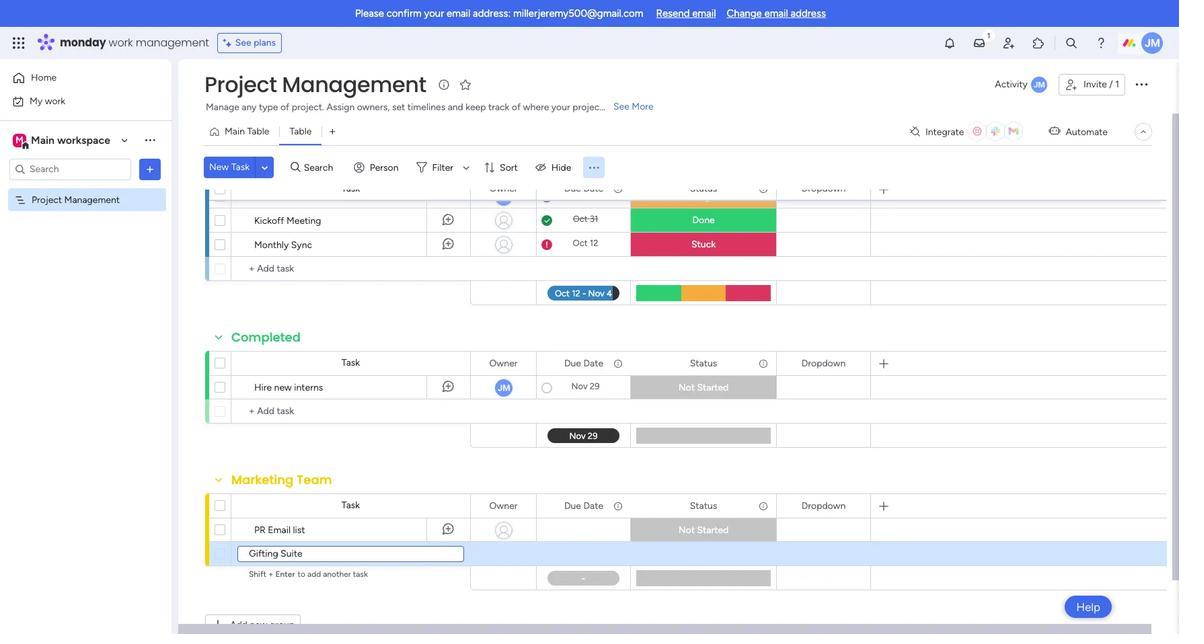 Task type: vqa. For each thing, say whether or not it's contained in the screenshot.
2nd TOP from right
no



Task type: locate. For each thing, give the bounding box(es) containing it.
1 vertical spatial owner field
[[486, 356, 521, 371]]

search everything image
[[1065, 36, 1079, 50]]

1 not started from the top
[[679, 382, 729, 394]]

see left more
[[614, 101, 630, 112]]

1 status from the top
[[690, 183, 718, 194]]

new
[[209, 162, 229, 173]]

main for main workspace
[[31, 134, 55, 146]]

3 dropdown from the top
[[802, 500, 846, 512]]

work right my
[[45, 95, 65, 107]]

status
[[690, 183, 718, 194], [690, 358, 718, 369], [690, 500, 718, 512]]

main down manage
[[225, 126, 245, 137]]

1 vertical spatial not started
[[679, 525, 729, 536]]

see for see more
[[614, 101, 630, 112]]

project management down search in workspace field
[[32, 194, 120, 206]]

1 horizontal spatial management
[[282, 69, 427, 100]]

0 vertical spatial date
[[584, 183, 604, 194]]

2 due from the top
[[565, 358, 581, 369]]

1 vertical spatial dropdown field
[[799, 356, 850, 371]]

main inside main table button
[[225, 126, 245, 137]]

dropdown for do
[[802, 183, 846, 194]]

0 vertical spatial dropdown field
[[799, 181, 850, 196]]

project up any
[[205, 69, 277, 100]]

12
[[590, 238, 599, 248]]

0 horizontal spatial of
[[281, 102, 290, 113]]

and
[[448, 102, 464, 113]]

main
[[225, 126, 245, 137], [31, 134, 55, 146]]

1 horizontal spatial table
[[290, 126, 312, 137]]

on
[[713, 191, 724, 203]]

2 vertical spatial due date field
[[561, 499, 607, 514]]

project
[[205, 69, 277, 100], [32, 194, 62, 206]]

1 vertical spatial due date field
[[561, 356, 607, 371]]

2 vertical spatial dropdown field
[[799, 499, 850, 514]]

Project Management field
[[201, 69, 430, 100]]

email right resend
[[693, 7, 716, 20]]

2 started from the top
[[698, 525, 729, 536]]

1 horizontal spatial your
[[552, 102, 571, 113]]

1 vertical spatial project management
[[32, 194, 120, 206]]

collapse board header image
[[1139, 127, 1150, 137]]

1 status field from the top
[[687, 181, 721, 196]]

1 due from the top
[[565, 183, 581, 194]]

address
[[791, 7, 826, 20]]

see inside 'link'
[[614, 101, 630, 112]]

2 of from the left
[[512, 102, 521, 113]]

1 oct from the top
[[573, 214, 588, 224]]

0 vertical spatial dropdown
[[802, 183, 846, 194]]

2 vertical spatial owner
[[490, 500, 518, 512]]

1 horizontal spatial work
[[109, 35, 133, 50]]

1 vertical spatial column information image
[[613, 501, 624, 512]]

1 owner from the top
[[490, 183, 518, 194]]

status field for team
[[687, 499, 721, 514]]

table
[[247, 126, 269, 137], [290, 126, 312, 137]]

pr
[[254, 525, 266, 536]]

0 horizontal spatial email
[[447, 7, 471, 20]]

1 vertical spatial not
[[679, 525, 695, 536]]

due date for team
[[565, 500, 604, 512]]

add to favorites image
[[459, 78, 472, 91]]

0 vertical spatial project management
[[205, 69, 427, 100]]

3 dropdown field from the top
[[799, 499, 850, 514]]

started for pr email list
[[698, 525, 729, 536]]

dropdown for team
[[802, 500, 846, 512]]

project
[[573, 102, 603, 113]]

management up 'assign'
[[282, 69, 427, 100]]

1 horizontal spatial of
[[512, 102, 521, 113]]

/
[[1110, 79, 1114, 90]]

hire
[[254, 382, 272, 394]]

working on it
[[676, 191, 732, 203]]

0 horizontal spatial project management
[[32, 194, 120, 206]]

1 email from the left
[[447, 7, 471, 20]]

3 email from the left
[[765, 7, 789, 20]]

1 vertical spatial project
[[32, 194, 62, 206]]

0 horizontal spatial table
[[247, 126, 269, 137]]

0 horizontal spatial see
[[235, 37, 251, 48]]

management
[[282, 69, 427, 100], [64, 194, 120, 206]]

email for resend email
[[693, 7, 716, 20]]

more
[[632, 101, 654, 112]]

0 vertical spatial owner
[[490, 183, 518, 194]]

see inside button
[[235, 37, 251, 48]]

2 vertical spatial due date
[[565, 500, 604, 512]]

not started for hire new interns
[[679, 382, 729, 394]]

dropdown field for team
[[799, 499, 850, 514]]

filter button
[[411, 157, 475, 178]]

of
[[281, 102, 290, 113], [512, 102, 521, 113]]

2 horizontal spatial email
[[765, 7, 789, 20]]

1 horizontal spatial main
[[225, 126, 245, 137]]

person
[[370, 162, 399, 173]]

1 vertical spatial oct
[[573, 238, 588, 248]]

column information image for status field related to team
[[759, 501, 769, 512]]

1 vertical spatial options image
[[143, 163, 157, 176]]

interns
[[294, 382, 323, 394]]

project management up "project."
[[205, 69, 427, 100]]

integrate
[[926, 126, 965, 138]]

your right confirm
[[424, 7, 444, 20]]

menu image
[[588, 161, 601, 174]]

0 horizontal spatial column information image
[[613, 501, 624, 512]]

not started
[[679, 382, 729, 394], [679, 525, 729, 536]]

2 table from the left
[[290, 126, 312, 137]]

0 vertical spatial due
[[565, 183, 581, 194]]

1 dropdown from the top
[[802, 183, 846, 194]]

2 not from the top
[[679, 525, 695, 536]]

see left plans
[[235, 37, 251, 48]]

1 owner field from the top
[[486, 181, 521, 196]]

Status field
[[687, 181, 721, 196], [687, 356, 721, 371], [687, 499, 721, 514]]

not for list
[[679, 525, 695, 536]]

0 vertical spatial see
[[235, 37, 251, 48]]

2 date from the top
[[584, 358, 604, 369]]

0 vertical spatial status field
[[687, 181, 721, 196]]

email
[[447, 7, 471, 20], [693, 7, 716, 20], [765, 7, 789, 20]]

task for marketing team
[[342, 500, 360, 511]]

dropdown
[[802, 183, 846, 194], [802, 358, 846, 369], [802, 500, 846, 512]]

0 vertical spatial project
[[205, 69, 277, 100]]

oct left 12
[[573, 238, 588, 248]]

work inside button
[[45, 95, 65, 107]]

project.
[[292, 102, 324, 113]]

3 owner from the top
[[490, 500, 518, 512]]

main right workspace image on the top left
[[31, 134, 55, 146]]

email left address:
[[447, 7, 471, 20]]

invite / 1
[[1084, 79, 1120, 90]]

0 vertical spatial options image
[[1134, 76, 1150, 92]]

2 due date from the top
[[565, 358, 604, 369]]

nov for not
[[572, 382, 588, 392]]

options image right 1
[[1134, 76, 1150, 92]]

oct 31
[[573, 214, 599, 224]]

date for team
[[584, 500, 604, 512]]

workspace
[[57, 134, 110, 146]]

oct left 31
[[573, 214, 588, 224]]

due
[[565, 183, 581, 194], [565, 358, 581, 369], [565, 500, 581, 512]]

2 vertical spatial due
[[565, 500, 581, 512]]

change email address link
[[727, 7, 826, 20]]

angle down image
[[262, 163, 268, 173]]

email for change email address
[[765, 7, 789, 20]]

monday work management
[[60, 35, 209, 50]]

3 status field from the top
[[687, 499, 721, 514]]

0 vertical spatial due date field
[[561, 181, 607, 196]]

+ Add task text field
[[238, 261, 464, 277], [238, 404, 464, 420]]

table down any
[[247, 126, 269, 137]]

1 vertical spatial owner
[[490, 358, 518, 369]]

3 status from the top
[[690, 500, 718, 512]]

1 vertical spatial + add task text field
[[238, 404, 464, 420]]

2 status from the top
[[690, 358, 718, 369]]

0 vertical spatial your
[[424, 7, 444, 20]]

Dropdown field
[[799, 181, 850, 196], [799, 356, 850, 371], [799, 499, 850, 514]]

table down "project."
[[290, 126, 312, 137]]

1 table from the left
[[247, 126, 269, 137]]

3 due date from the top
[[565, 500, 604, 512]]

m
[[16, 134, 24, 146]]

done
[[693, 215, 715, 226]]

main inside workspace selection element
[[31, 134, 55, 146]]

due date
[[565, 183, 604, 194], [565, 358, 604, 369], [565, 500, 604, 512]]

2 email from the left
[[693, 7, 716, 20]]

1 horizontal spatial column information image
[[759, 358, 769, 369]]

0 vertical spatial oct
[[573, 214, 588, 224]]

select product image
[[12, 36, 26, 50]]

owner
[[490, 183, 518, 194], [490, 358, 518, 369], [490, 500, 518, 512]]

email right change
[[765, 7, 789, 20]]

of right track
[[512, 102, 521, 113]]

1 vertical spatial due date
[[565, 358, 604, 369]]

management down search in workspace field
[[64, 194, 120, 206]]

1 vertical spatial due
[[565, 358, 581, 369]]

1 horizontal spatial options image
[[1134, 76, 1150, 92]]

Owner field
[[486, 181, 521, 196], [486, 356, 521, 371], [486, 499, 521, 514]]

column information image
[[759, 358, 769, 369], [613, 501, 624, 512]]

resend email link
[[657, 7, 716, 20]]

workspace options image
[[143, 133, 157, 147]]

1 horizontal spatial email
[[693, 7, 716, 20]]

3 date from the top
[[584, 500, 604, 512]]

task for completed
[[342, 357, 360, 369]]

2 vertical spatial owner field
[[486, 499, 521, 514]]

0 vertical spatial not
[[679, 382, 695, 394]]

0 vertical spatial nov
[[574, 190, 590, 201]]

due for do
[[565, 183, 581, 194]]

0 horizontal spatial management
[[64, 194, 120, 206]]

activity
[[996, 79, 1028, 90]]

nov left 4 at top right
[[574, 190, 590, 201]]

Due Date field
[[561, 181, 607, 196], [561, 356, 607, 371], [561, 499, 607, 514]]

change
[[727, 7, 762, 20]]

autopilot image
[[1050, 123, 1061, 140]]

3 due from the top
[[565, 500, 581, 512]]

column information image for due date field related to do
[[613, 183, 624, 194]]

workspace image
[[13, 133, 26, 148]]

owner field for do
[[486, 181, 521, 196]]

Completed field
[[228, 329, 304, 347]]

hide button
[[530, 157, 580, 178]]

options image
[[1134, 76, 1150, 92], [143, 163, 157, 176]]

task
[[231, 162, 250, 173], [342, 183, 360, 195], [342, 357, 360, 369], [342, 500, 360, 511]]

29
[[590, 382, 600, 392]]

0 vertical spatial started
[[698, 382, 729, 394]]

not
[[679, 382, 695, 394], [679, 525, 695, 536]]

2 vertical spatial date
[[584, 500, 604, 512]]

2 vertical spatial status field
[[687, 499, 721, 514]]

1 vertical spatial status field
[[687, 356, 721, 371]]

1 due date from the top
[[565, 183, 604, 194]]

0 vertical spatial column information image
[[759, 358, 769, 369]]

1 not from the top
[[679, 382, 695, 394]]

4
[[592, 190, 598, 201]]

0 vertical spatial work
[[109, 35, 133, 50]]

invite / 1 button
[[1059, 74, 1126, 96]]

0 horizontal spatial work
[[45, 95, 65, 107]]

2 vertical spatial dropdown
[[802, 500, 846, 512]]

0 vertical spatial owner field
[[486, 181, 521, 196]]

0 horizontal spatial project
[[32, 194, 62, 206]]

31
[[590, 214, 599, 224]]

2 + add task text field from the top
[[238, 404, 464, 420]]

1 vertical spatial management
[[64, 194, 120, 206]]

due date field for do
[[561, 181, 607, 196]]

status for do
[[690, 183, 718, 194]]

please
[[355, 7, 384, 20]]

2 vertical spatial status
[[690, 500, 718, 512]]

monday
[[60, 35, 106, 50]]

nov left the 29
[[572, 382, 588, 392]]

project management
[[205, 69, 427, 100], [32, 194, 120, 206]]

+ add task text field down interns
[[238, 404, 464, 420]]

2 owner from the top
[[490, 358, 518, 369]]

3 owner field from the top
[[486, 499, 521, 514]]

1 vertical spatial work
[[45, 95, 65, 107]]

management inside list box
[[64, 194, 120, 206]]

3 due date field from the top
[[561, 499, 607, 514]]

column information image
[[613, 183, 624, 194], [759, 183, 769, 194], [613, 358, 624, 369], [759, 501, 769, 512]]

not for interns
[[679, 382, 695, 394]]

see more
[[614, 101, 654, 112]]

assign
[[327, 102, 355, 113]]

2 due date field from the top
[[561, 356, 607, 371]]

0 vertical spatial not started
[[679, 382, 729, 394]]

1 vertical spatial started
[[698, 525, 729, 536]]

your right where
[[552, 102, 571, 113]]

1 date from the top
[[584, 183, 604, 194]]

new
[[274, 382, 292, 394]]

options image down the workspace options icon
[[143, 163, 157, 176]]

status field for do
[[687, 181, 721, 196]]

nov
[[574, 190, 590, 201], [572, 382, 588, 392]]

completed
[[232, 329, 301, 346]]

2 owner field from the top
[[486, 356, 521, 371]]

1 vertical spatial see
[[614, 101, 630, 112]]

research
[[254, 191, 293, 203]]

sync
[[291, 240, 312, 251]]

dropdown field for do
[[799, 181, 850, 196]]

0 vertical spatial due date
[[565, 183, 604, 194]]

1 started from the top
[[698, 382, 729, 394]]

work for monday
[[109, 35, 133, 50]]

2 dropdown field from the top
[[799, 356, 850, 371]]

see
[[235, 37, 251, 48], [614, 101, 630, 112]]

2 status field from the top
[[687, 356, 721, 371]]

1 vertical spatial dropdown
[[802, 358, 846, 369]]

1 horizontal spatial project
[[205, 69, 277, 100]]

notifications image
[[944, 36, 957, 50]]

owners,
[[357, 102, 390, 113]]

please confirm your email address: millerjeremy500@gmail.com
[[355, 7, 644, 20]]

0 horizontal spatial main
[[31, 134, 55, 146]]

1 vertical spatial date
[[584, 358, 604, 369]]

do
[[249, 155, 266, 172]]

0 vertical spatial status
[[690, 183, 718, 194]]

task for to do
[[342, 183, 360, 195]]

new task button
[[204, 157, 255, 178]]

option
[[0, 188, 172, 190]]

due date for do
[[565, 183, 604, 194]]

work right monday
[[109, 35, 133, 50]]

main workspace
[[31, 134, 110, 146]]

oct
[[573, 214, 588, 224], [573, 238, 588, 248]]

1 vertical spatial status
[[690, 358, 718, 369]]

2 oct from the top
[[573, 238, 588, 248]]

of right type on the left
[[281, 102, 290, 113]]

project down search in workspace field
[[32, 194, 62, 206]]

main table button
[[204, 121, 280, 143]]

1 due date field from the top
[[561, 181, 607, 196]]

1 horizontal spatial see
[[614, 101, 630, 112]]

0 vertical spatial + add task text field
[[238, 261, 464, 277]]

column information image for status
[[759, 358, 769, 369]]

+ add task text field down sync
[[238, 261, 464, 277]]

apps image
[[1032, 36, 1046, 50]]

2 not started from the top
[[679, 525, 729, 536]]

1 dropdown field from the top
[[799, 181, 850, 196]]

1 vertical spatial nov
[[572, 382, 588, 392]]



Task type: describe. For each thing, give the bounding box(es) containing it.
set
[[392, 102, 405, 113]]

type
[[259, 102, 278, 113]]

manage
[[206, 102, 239, 113]]

filter
[[432, 162, 454, 173]]

new task
[[209, 162, 250, 173]]

monthly sync
[[254, 240, 312, 251]]

owner for team
[[490, 500, 518, 512]]

started for hire new interns
[[698, 382, 729, 394]]

invite
[[1084, 79, 1108, 90]]

see for see plans
[[235, 37, 251, 48]]

sort button
[[479, 157, 526, 178]]

dapulse integrations image
[[911, 127, 921, 137]]

monthly
[[254, 240, 289, 251]]

plans
[[254, 37, 276, 48]]

pr email list
[[254, 525, 305, 536]]

task inside 'button'
[[231, 162, 250, 173]]

column information image for status field related to do
[[759, 183, 769, 194]]

main table
[[225, 126, 269, 137]]

marketing team
[[232, 472, 332, 489]]

email
[[268, 525, 291, 536]]

1 image
[[983, 28, 995, 43]]

To Do field
[[228, 155, 269, 172]]

address:
[[473, 7, 511, 20]]

where
[[523, 102, 549, 113]]

1 + add task text field from the top
[[238, 261, 464, 277]]

to do
[[232, 155, 266, 172]]

my work button
[[8, 91, 145, 112]]

oct 12
[[573, 238, 599, 248]]

person button
[[348, 157, 407, 178]]

see plans button
[[217, 33, 282, 53]]

millerjeremy500@gmail.com
[[514, 7, 644, 20]]

oct for stuck
[[573, 238, 588, 248]]

0 horizontal spatial options image
[[143, 163, 157, 176]]

0 horizontal spatial your
[[424, 7, 444, 20]]

kickoff
[[254, 215, 284, 227]]

home
[[31, 72, 57, 83]]

1 horizontal spatial project management
[[205, 69, 427, 100]]

nov 29
[[572, 382, 600, 392]]

v2 done deadline image
[[542, 214, 553, 227]]

v2 overdue deadline image
[[542, 239, 553, 251]]

working
[[676, 191, 711, 203]]

help
[[1077, 601, 1101, 614]]

oct for done
[[573, 214, 588, 224]]

1 of from the left
[[281, 102, 290, 113]]

project inside list box
[[32, 194, 62, 206]]

table button
[[280, 121, 322, 143]]

1
[[1116, 79, 1120, 90]]

status for team
[[690, 500, 718, 512]]

2 dropdown from the top
[[802, 358, 846, 369]]

main for main table
[[225, 126, 245, 137]]

my work
[[30, 95, 65, 107]]

change email address
[[727, 7, 826, 20]]

0 vertical spatial management
[[282, 69, 427, 100]]

Marketing Team field
[[228, 472, 336, 489]]

help image
[[1095, 36, 1108, 50]]

inbox image
[[973, 36, 987, 50]]

confirm
[[387, 7, 422, 20]]

automate
[[1066, 126, 1108, 138]]

hide
[[552, 162, 572, 173]]

see plans
[[235, 37, 276, 48]]

stands.
[[606, 102, 636, 113]]

to
[[232, 155, 246, 172]]

v2 search image
[[291, 160, 301, 175]]

due for team
[[565, 500, 581, 512]]

date for do
[[584, 183, 604, 194]]

home button
[[8, 67, 145, 89]]

resend
[[657, 7, 690, 20]]

add view image
[[330, 127, 335, 137]]

my
[[30, 95, 43, 107]]

team
[[297, 472, 332, 489]]

+ Add task text field
[[238, 546, 464, 563]]

invite members image
[[1003, 36, 1016, 50]]

not started for pr email list
[[679, 525, 729, 536]]

any
[[242, 102, 257, 113]]

show board description image
[[436, 78, 452, 92]]

owner field for team
[[486, 499, 521, 514]]

manage any type of project. assign owners, set timelines and keep track of where your project stands.
[[206, 102, 636, 113]]

timelines
[[408, 102, 446, 113]]

keep
[[466, 102, 486, 113]]

project management list box
[[0, 186, 172, 393]]

arrow down image
[[458, 160, 475, 176]]

nov 4
[[574, 190, 598, 201]]

project management inside list box
[[32, 194, 120, 206]]

column information image for second due date field
[[613, 358, 624, 369]]

due date field for team
[[561, 499, 607, 514]]

sort
[[500, 162, 518, 173]]

work for my
[[45, 95, 65, 107]]

1 vertical spatial your
[[552, 102, 571, 113]]

track
[[489, 102, 510, 113]]

Search field
[[301, 158, 341, 177]]

management
[[136, 35, 209, 50]]

nov for working
[[574, 190, 590, 201]]

meeting
[[287, 215, 321, 227]]

it
[[726, 191, 732, 203]]

Search in workspace field
[[28, 162, 112, 177]]

owner for do
[[490, 183, 518, 194]]

see more link
[[612, 100, 655, 114]]

help button
[[1065, 596, 1113, 619]]

workspace selection element
[[13, 132, 112, 150]]

list
[[293, 525, 305, 536]]

resend email
[[657, 7, 716, 20]]

jeremy miller image
[[1142, 32, 1164, 54]]

activity button
[[990, 74, 1054, 96]]

kickoff meeting
[[254, 215, 321, 227]]

stuck
[[692, 239, 716, 250]]

column information image for due date
[[613, 501, 624, 512]]

marketing
[[232, 472, 294, 489]]



